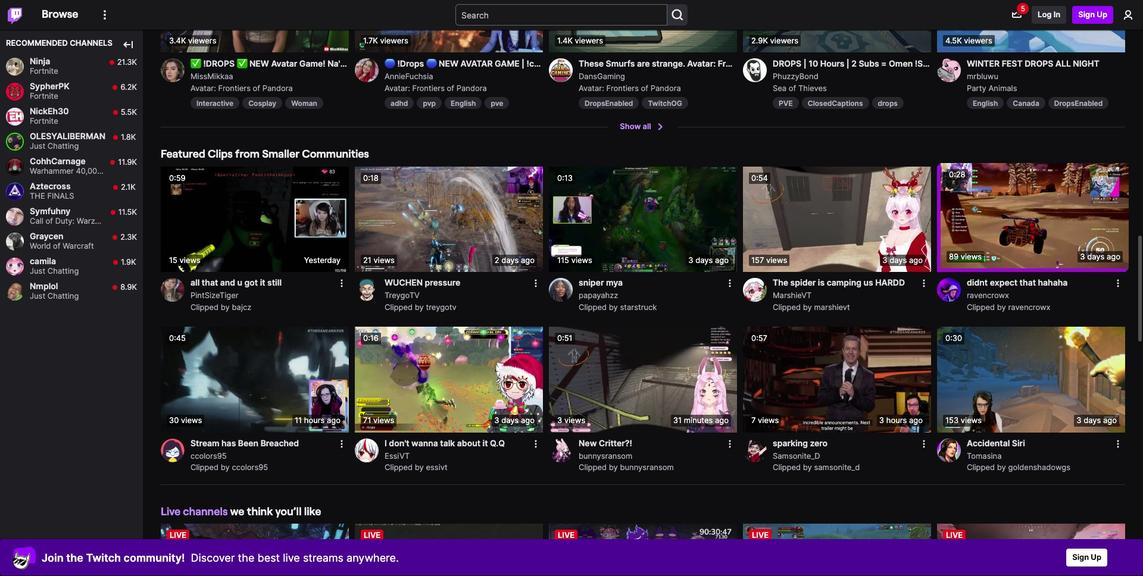 Task type: describe. For each thing, give the bounding box(es) containing it.
clipped inside stream has been breached ccolors95 clipped by ccolors95
[[191, 463, 219, 472]]

don't
[[389, 438, 409, 448]]

🎁
[[950, 58, 961, 69]]

samsonite_d
[[814, 463, 860, 472]]

phuzzybond
[[773, 71, 819, 81]]

papayahzz link
[[579, 291, 618, 300]]

fest
[[1002, 58, 1023, 69]]

drops inside drops | 10 hours | 2 subs = omen !shipset 🎁 | join our captains !club phuzzybond sea of thieves
[[773, 58, 802, 69]]

sparking zero image
[[743, 327, 931, 434]]

fortnite for sypherpk
[[30, 91, 58, 101]]

1 vertical spatial ccolors95
[[232, 463, 268, 472]]

sniper mya image
[[549, 167, 737, 273]]

join inside drops | 10 hours | 2 subs = omen !shipset 🎁 | join our captains !club phuzzybond sea of thieves
[[968, 58, 985, 69]]

winter fest drops all night button
[[967, 58, 1126, 69]]

that inside didnt expect that hahaha ravencrowx clipped by ravencrowx
[[1020, 278, 1036, 288]]

ninja fortnite
[[30, 56, 58, 76]]

stream has been breached ccolors95 clipped by ccolors95
[[191, 438, 299, 472]]

these smurfs are strange. avatar: frontiers of pandora (pc) !displate !sweater image
[[549, 0, 737, 53]]

🔴 day 7 my clown academia subathon!!! | my figure is out | !figure !goals !gg image
[[549, 524, 737, 577]]

log
[[1038, 10, 1052, 19]]

by inside new critter?! bunnysransom clipped by bunnysransom
[[609, 463, 618, 472]]

ccolors95 image
[[161, 439, 185, 463]]

show all
[[620, 122, 651, 131]]

live
[[161, 505, 181, 518]]

adhd link
[[385, 97, 414, 109]]

new
[[579, 438, 597, 448]]

clipped inside i don't wanna talk about it q.q essivt clipped by essivt
[[385, 463, 413, 472]]

didnt expect that hahaha image
[[937, 167, 1126, 273]]

interactive link
[[191, 97, 240, 109]]

fortnite for nickeh30
[[30, 116, 58, 126]]

cohhcarnage image
[[6, 158, 24, 175]]

night
[[1073, 58, 1100, 69]]

by inside i don't wanna talk about it q.q essivt clipped by essivt
[[415, 463, 424, 472]]

expect
[[990, 278, 1018, 288]]

phuzzybond image
[[743, 58, 767, 82]]

clipped by bunnysransom link
[[579, 463, 674, 472]]

2 english link from the left
[[967, 97, 1004, 109]]

1 ✅ from the left
[[191, 58, 201, 69]]

drops inside winter fest drops all night mrbluwu party animals
[[1025, 58, 1054, 69]]

bajcz
[[232, 302, 251, 312]]

in
[[1054, 10, 1061, 19]]

1.8k
[[121, 132, 136, 142]]

still
[[267, 278, 282, 288]]

clipped inside the accidental siri tomasina clipped by goldenshadowgs
[[967, 463, 995, 472]]

=
[[881, 58, 887, 69]]

by inside sniper mya papayahzz clipped by starstruck
[[609, 302, 618, 312]]

drops | 10 hours | 2 subs = omen !shipset 🎁 | join our captains !club phuzzybond sea of thieves
[[773, 58, 1061, 93]]

6.2k
[[121, 82, 137, 92]]

clipped inside new critter?! bunnysransom clipped by bunnysransom
[[579, 463, 607, 472]]

Search Input search field
[[456, 4, 668, 26]]

cohhcarnage
[[30, 156, 86, 166]]

english for 2nd english link from right
[[451, 99, 476, 108]]

clipped inside the spider is camping us hardd marshievt clipped by marshievt
[[773, 302, 801, 312]]

didnt expect that hahaha ravencrowx clipped by ravencrowx
[[967, 278, 1068, 312]]

treygotv
[[385, 291, 420, 300]]

21.3k
[[117, 57, 137, 67]]

by inside sparking zero samsonite_d clipped by samsonite_d
[[803, 463, 812, 472]]

live
[[283, 552, 300, 564]]

avatar: frontiers of pandora link for missmikkaa
[[191, 83, 293, 93]]

cosplay inside ✅ !drops ✅ new avatar game! na'vi cosplay | @missmikkaa on socials missmikkaa avatar: frontiers of pandora
[[349, 58, 382, 69]]

nmplol image
[[6, 283, 24, 301]]

accidental siri tomasina clipped by goldenshadowgs
[[967, 438, 1071, 472]]

stream has been breached image
[[161, 327, 349, 434]]

english for first english link from the right
[[973, 99, 998, 108]]

just for nmplol
[[30, 291, 45, 301]]

call
[[30, 216, 43, 226]]

featured clips from smaller communities element
[[158, 167, 1129, 494]]

of inside drops | 10 hours | 2 subs = omen !shipset 🎁 | join our captains !club phuzzybond sea of thieves
[[789, 83, 796, 93]]

subs
[[859, 58, 879, 69]]

is
[[818, 278, 825, 288]]

5.5k
[[121, 107, 137, 117]]

pve
[[491, 99, 504, 108]]

0 vertical spatial all
[[643, 122, 651, 131]]

pintsizetiger
[[191, 291, 239, 300]]

by inside the spider is camping us hardd marshievt clipped by marshievt
[[803, 302, 812, 312]]

nmplol
[[30, 281, 58, 291]]

sniper mya papayahzz clipped by starstruck
[[579, 278, 657, 312]]

mya
[[606, 278, 623, 288]]

2 | from the left
[[804, 58, 807, 69]]

| inside ✅ !drops ✅ new avatar game! na'vi cosplay | @missmikkaa on socials missmikkaa avatar: frontiers of pandora
[[384, 58, 387, 69]]

winter
[[967, 58, 1000, 69]]

1 vertical spatial sign up
[[1073, 553, 1102, 562]]

marshievt
[[814, 302, 850, 312]]

new critter?! link
[[579, 438, 723, 449]]

the
[[30, 191, 45, 201]]

olesyaliberman just chatting
[[30, 131, 105, 151]]

socials
[[460, 58, 489, 69]]

marshievt image
[[743, 278, 767, 302]]

game!
[[299, 58, 326, 69]]

of down anniefuchsia link
[[447, 83, 454, 93]]

show
[[620, 122, 641, 131]]

graycen
[[30, 231, 63, 241]]

1 vertical spatial sign up button
[[1067, 549, 1108, 567]]

sniper mya link
[[579, 278, 723, 288]]

40,000:
[[76, 166, 104, 176]]

log in button
[[1032, 6, 1067, 24]]

the spider is camping us hardd link
[[773, 278, 917, 288]]

talk
[[440, 438, 455, 448]]

sypherpk image
[[6, 83, 24, 100]]

clipped inside didnt expect that hahaha ravencrowx clipped by ravencrowx
[[967, 302, 995, 312]]

warzone
[[77, 216, 109, 226]]

that inside all that and u got it still pintsizetiger clipped by bajcz
[[202, 278, 218, 288]]

🔴 drops enabled 🔴warzone 3 is here!!! 🔴 new map 🔴 new movement 🔴 new gulag 🔴 ram-7 is back 🔴 is cod back? image
[[355, 524, 543, 577]]

drops | 10 hours | 2 subs = omen !shipset 🎁 | join our captains !club button
[[773, 58, 1061, 69]]

sea of thieves link
[[773, 83, 827, 93]]

nickeh30 image
[[6, 108, 24, 125]]

aztecross image
[[6, 183, 24, 200]]

tomasina link
[[967, 451, 1002, 461]]

the spider is camping us hardd image
[[743, 167, 931, 273]]

samsonite_d image
[[743, 439, 767, 463]]

camila
[[30, 256, 56, 266]]

aztecross
[[30, 181, 71, 191]]

@missmikkaa
[[389, 58, 445, 69]]

hahaha
[[1038, 278, 1068, 288]]

pandora for anniefuchsia
[[457, 83, 487, 93]]

olesyaliberman image
[[6, 133, 24, 150]]

3 | from the left
[[847, 58, 850, 69]]

missmikkaa image
[[161, 58, 185, 82]]

ninja image
[[6, 58, 24, 75]]

avatar: inside ✅ !drops ✅ new avatar game! na'vi cosplay | @missmikkaa on socials missmikkaa avatar: frontiers of pandora
[[191, 83, 216, 93]]

clipped by goldenshadowgs link
[[967, 463, 1071, 472]]

sparking
[[773, 438, 808, 448]]

of inside ✅ !drops ✅ new avatar game! na'vi cosplay | @missmikkaa on socials missmikkaa avatar: frontiers of pandora
[[253, 83, 260, 93]]

ravencrowx image
[[937, 278, 961, 302]]

1 dropsenabled link from the left
[[579, 97, 639, 109]]

thieves
[[799, 83, 827, 93]]

1 the from the left
[[66, 552, 83, 564]]

pve link
[[485, 97, 509, 109]]

1 dropsenabled from the left
[[585, 99, 633, 108]]

channels
[[70, 38, 112, 48]]

nickeh30 fortnite
[[30, 106, 69, 126]]

got
[[245, 278, 258, 288]]

discover
[[191, 552, 235, 564]]

of down the dansgaming link
[[641, 83, 649, 93]]

pvp
[[423, 99, 436, 108]]

of inside symfuhny call of duty: warzone
[[46, 216, 53, 226]]

nmplol just chatting
[[30, 281, 79, 301]]

pve
[[779, 99, 793, 108]]

it for about
[[483, 438, 488, 448]]

sign for bottom sign up button
[[1073, 553, 1089, 562]]

just for olesyaliberman
[[30, 141, 45, 151]]

ccolors95 link
[[191, 451, 227, 461]]



Task type: vqa. For each thing, say whether or not it's contained in the screenshot.


Task type: locate. For each thing, give the bounding box(es) containing it.
mrbluwu image
[[937, 58, 961, 82]]

✅ !drops ✅ new avatar game! na'vi cosplay | @missmikkaa on socials image
[[161, 0, 349, 53]]

2 the from the left
[[238, 552, 255, 564]]

just right olesyaliberman icon at the top left
[[30, 141, 45, 151]]

4 | from the left
[[963, 58, 966, 69]]

clipped by marshievt link
[[773, 302, 850, 312]]

dropsenabled down night
[[1055, 99, 1103, 108]]

spider
[[791, 278, 816, 288]]

0 horizontal spatial english link
[[445, 97, 482, 109]]

marshievt link
[[773, 291, 812, 300]]

ravencrowx link
[[967, 291, 1010, 300]]

2 fortnite from the top
[[30, 91, 58, 101]]

clipped inside wuchen pressure treygotv clipped by treygotv
[[385, 302, 413, 312]]

!club
[[1041, 58, 1061, 69]]

just for camila
[[30, 266, 45, 276]]

by down pintsizetiger link
[[221, 302, 230, 312]]

we
[[230, 505, 244, 518]]

2 horizontal spatial pandora
[[651, 83, 681, 93]]

chatting up cohhcarnage
[[48, 141, 79, 151]]

i don't wanna talk about it q.q link
[[385, 438, 529, 449]]

3 fortnite from the top
[[30, 116, 58, 126]]

clipped inside sniper mya papayahzz clipped by starstruck
[[579, 302, 607, 312]]

by down ravencrowx link
[[997, 302, 1006, 312]]

[!rtthoughts] wh40k: rogue trader continues (!build) - otkvga @ 3pm et - !chonksweater / !invest / !emberville / !powergpu image
[[161, 524, 349, 577]]

captains
[[1003, 58, 1039, 69]]

0 vertical spatial fortnite
[[30, 66, 58, 76]]

✅ up missmikkaa
[[191, 58, 201, 69]]

dropsenabled
[[585, 99, 633, 108], [1055, 99, 1103, 108]]

ravencrowx down didnt
[[967, 291, 1010, 300]]

avatar: frontiers of pandora down dansgaming
[[579, 83, 681, 93]]

by down ccolors95 link
[[221, 463, 230, 472]]

1 horizontal spatial all
[[643, 122, 651, 131]]

1 horizontal spatial pandora
[[457, 83, 487, 93]]

wuchen pressure link
[[385, 278, 529, 288]]

of up cosplay link at the top of page
[[253, 83, 260, 93]]

1 horizontal spatial join
[[968, 58, 985, 69]]

it left q.q
[[483, 438, 488, 448]]

that up pintsizetiger link
[[202, 278, 218, 288]]

dansgaming
[[579, 71, 625, 81]]

new critter?! bunnysransom clipped by bunnysransom
[[579, 438, 674, 472]]

zero
[[810, 438, 828, 448]]

pintsizetiger link
[[191, 291, 239, 300]]

frontiers for anniefuchsia
[[412, 83, 445, 93]]

essivt
[[385, 451, 410, 461]]

0 horizontal spatial all
[[191, 278, 200, 288]]

1 avatar: frontiers of pandora link from the left
[[191, 83, 293, 93]]

camila image
[[6, 258, 24, 276]]

just right nmplol image
[[30, 291, 45, 301]]

just inside olesyaliberman just chatting
[[30, 141, 45, 151]]

fortnite inside nickeh30 fortnite
[[30, 116, 58, 126]]

2.1k
[[121, 182, 136, 192]]

1 horizontal spatial frontiers
[[412, 83, 445, 93]]

sniper
[[579, 278, 604, 288]]

2 avatar: from the left
[[385, 83, 410, 93]]

0 horizontal spatial join
[[42, 552, 64, 564]]

think
[[247, 505, 273, 518]]

our
[[987, 58, 1001, 69]]

1 vertical spatial it
[[483, 438, 488, 448]]

1 horizontal spatial dropsenabled
[[1055, 99, 1103, 108]]

0 vertical spatial sign up button
[[1073, 6, 1114, 24]]

0 horizontal spatial ccolors95
[[191, 451, 227, 461]]

2 that from the left
[[1020, 278, 1036, 288]]

1 frontiers from the left
[[218, 83, 251, 93]]

✅ !drops ✅ new avatar game! na'vi cosplay | @missmikkaa on socials missmikkaa avatar: frontiers of pandora
[[191, 58, 489, 93]]

drops | 10 hours | 2 subs = omen !shipset 🎁 | join our captains !club image
[[743, 0, 931, 53]]

ccolors95 down been
[[232, 463, 268, 472]]

fortnite inside sypherpk fortnite
[[30, 91, 58, 101]]

!shipset
[[915, 58, 948, 69]]

1 pandora from the left
[[262, 83, 293, 93]]

1 horizontal spatial avatar: frontiers of pandora link
[[385, 83, 487, 93]]

nickeh30
[[30, 106, 69, 116]]

of down phuzzybond
[[789, 83, 796, 93]]

breached
[[261, 438, 299, 448]]

avatar: frontiers of pandora for dansgaming
[[579, 83, 681, 93]]

missmikkaa
[[191, 71, 233, 81]]

chatting
[[48, 141, 79, 151], [48, 266, 79, 276], [48, 291, 79, 301]]

q.q
[[490, 438, 505, 448]]

0 horizontal spatial avatar: frontiers of pandora link
[[191, 83, 293, 93]]

woman
[[291, 99, 317, 108]]

avatar
[[271, 58, 297, 69]]

best
[[258, 552, 280, 564]]

3 pandora from the left
[[651, 83, 681, 93]]

pandora up twitchog link
[[651, 83, 681, 93]]

0 horizontal spatial avatar: frontiers of pandora
[[385, 83, 487, 93]]

clipped down the tomasina
[[967, 463, 995, 472]]

3 just from the top
[[30, 291, 45, 301]]

fortnite up sypherpk
[[30, 66, 58, 76]]

1 drops from the left
[[773, 58, 802, 69]]

ravencrowx down didnt expect that hahaha link
[[1009, 302, 1051, 312]]

up for bottom sign up button
[[1091, 553, 1102, 562]]

clipped down marshievt link
[[773, 302, 801, 312]]

chatting up nmplol just chatting at the left of the page
[[48, 266, 79, 276]]

fortnite up nickeh30
[[30, 91, 58, 101]]

drops
[[773, 58, 802, 69], [1025, 58, 1054, 69]]

pintsizetiger image
[[161, 278, 185, 302]]

avatar: down missmikkaa
[[191, 83, 216, 93]]

by inside the accidental siri tomasina clipped by goldenshadowgs
[[997, 463, 1006, 472]]

it right got
[[260, 278, 265, 288]]

0 horizontal spatial frontiers
[[218, 83, 251, 93]]

avatar:
[[191, 83, 216, 93], [385, 83, 410, 93], [579, 83, 604, 93]]

twitchog
[[648, 99, 682, 108]]

0 horizontal spatial cosplay
[[248, 99, 276, 108]]

like
[[304, 505, 321, 518]]

0 horizontal spatial dropsenabled
[[585, 99, 633, 108]]

1 vertical spatial up
[[1091, 553, 1102, 562]]

11.9k
[[118, 157, 137, 167]]

3 chatting from the top
[[48, 291, 79, 301]]

1 vertical spatial cosplay
[[248, 99, 276, 108]]

cosplay down new
[[248, 99, 276, 108]]

| left "2"
[[847, 58, 850, 69]]

0 horizontal spatial drops
[[773, 58, 802, 69]]

| right 🎁
[[963, 58, 966, 69]]

us
[[864, 278, 874, 288]]

omen
[[889, 58, 913, 69]]

2 frontiers from the left
[[412, 83, 445, 93]]

english down anniefuchsia link
[[451, 99, 476, 108]]

1 chatting from the top
[[48, 141, 79, 151]]

avatar: frontiers of pandora link for anniefuchsia
[[385, 83, 487, 93]]

chatting for nmplol
[[48, 291, 79, 301]]

1 horizontal spatial english link
[[967, 97, 1004, 109]]

accidental
[[967, 438, 1010, 448]]

avatar: frontiers of pandora for anniefuchsia
[[385, 83, 487, 93]]

all up pintsizetiger
[[191, 278, 200, 288]]

3 avatar: from the left
[[579, 83, 604, 93]]

i don't wanna talk about it q.q image
[[355, 327, 543, 434]]

2 avatar: frontiers of pandora from the left
[[579, 83, 681, 93]]

1 horizontal spatial the
[[238, 552, 255, 564]]

of right the call
[[46, 216, 53, 226]]

anywhere.
[[347, 552, 399, 564]]

by down marshievt link
[[803, 302, 812, 312]]

2 vertical spatial fortnite
[[30, 116, 58, 126]]

0 vertical spatial join
[[968, 58, 985, 69]]

2 horizontal spatial avatar:
[[579, 83, 604, 93]]

1 english from the left
[[451, 99, 476, 108]]

2 drops from the left
[[1025, 58, 1054, 69]]

and
[[220, 278, 235, 288]]

pvp link
[[417, 97, 442, 109]]

that right expect
[[1020, 278, 1036, 288]]

clipped by ccolors95 link
[[191, 463, 268, 472]]

chatting inside camila just chatting
[[48, 266, 79, 276]]

wuchen pressure image
[[355, 167, 543, 273]]

clipped down treygotv
[[385, 302, 413, 312]]

english link down party animals link
[[967, 97, 1004, 109]]

1 horizontal spatial avatar: frontiers of pandora
[[579, 83, 681, 93]]

0 vertical spatial ravencrowx
[[967, 291, 1010, 300]]

treygotv image
[[355, 278, 379, 302]]

english link down anniefuchsia link
[[445, 97, 482, 109]]

pandora down anniefuchsia link
[[457, 83, 487, 93]]

it inside all that and u got it still pintsizetiger clipped by bajcz
[[260, 278, 265, 288]]

join right coolcat image
[[42, 552, 64, 564]]

3 avatar: frontiers of pandora link from the left
[[579, 83, 681, 93]]

1 that from the left
[[202, 278, 218, 288]]

0 vertical spatial chatting
[[48, 141, 79, 151]]

camping
[[827, 278, 862, 288]]

1 horizontal spatial ccolors95
[[232, 463, 268, 472]]

frontiers down dansgaming
[[607, 83, 639, 93]]

1 just from the top
[[30, 141, 45, 151]]

english down party animals link
[[973, 99, 998, 108]]

1 horizontal spatial english
[[973, 99, 998, 108]]

1 vertical spatial join
[[42, 552, 64, 564]]

avatar: up adhd link
[[385, 83, 410, 93]]

new
[[250, 58, 269, 69]]

ninja
[[30, 56, 50, 66]]

avatar: for anniefuchsia
[[385, 83, 410, 93]]

2 vertical spatial chatting
[[48, 291, 79, 301]]

0 horizontal spatial the
[[66, 552, 83, 564]]

just inside camila just chatting
[[30, 266, 45, 276]]

the finals is here (!gsupps !starforge !steelserie !hdmi) image
[[937, 524, 1126, 577]]

by down the tomasina
[[997, 463, 1006, 472]]

log in
[[1038, 10, 1061, 19]]

frontiers up pvp "link"
[[412, 83, 445, 93]]

new critter?! image
[[549, 327, 737, 434]]

1 vertical spatial sign
[[1073, 553, 1089, 562]]

1 horizontal spatial ✅
[[237, 58, 247, 69]]

been
[[238, 438, 259, 448]]

1 horizontal spatial drops
[[1025, 58, 1054, 69]]

pandora for dansgaming
[[651, 83, 681, 93]]

0 vertical spatial just
[[30, 141, 45, 151]]

chatting for camila
[[48, 266, 79, 276]]

chatting inside olesyaliberman just chatting
[[48, 141, 79, 151]]

dropsenabled link down night
[[1049, 97, 1109, 109]]

avatar: frontiers of pandora up pvp "link"
[[385, 83, 487, 93]]

avatar: frontiers of pandora link for dansgaming
[[579, 83, 681, 93]]

1 vertical spatial ravencrowx
[[1009, 302, 1051, 312]]

by left essivt at the bottom left of the page
[[415, 463, 424, 472]]

2 dropsenabled link from the left
[[1049, 97, 1109, 109]]

0 horizontal spatial dropsenabled link
[[579, 97, 639, 109]]

fortnite for ninja
[[30, 66, 58, 76]]

0 vertical spatial sign
[[1079, 10, 1095, 19]]

siri
[[1012, 438, 1025, 448]]

show all link
[[614, 118, 672, 136]]

1 vertical spatial fortnite
[[30, 91, 58, 101]]

by down "papayahzz" on the right bottom
[[609, 302, 618, 312]]

animals
[[989, 83, 1018, 93]]

chatting for olesyaliberman
[[48, 141, 79, 151]]

accidental siri image
[[937, 327, 1126, 434]]

2 vertical spatial just
[[30, 291, 45, 301]]

clipped by ravencrowx link
[[967, 302, 1051, 312]]

sign for sign up button to the top
[[1079, 10, 1095, 19]]

it
[[260, 278, 265, 288], [483, 438, 488, 448]]

ccolors95 down stream
[[191, 451, 227, 461]]

just up the nmplol in the left of the page
[[30, 266, 45, 276]]

clipped down bunnysransom 'link'
[[579, 463, 607, 472]]

essivt image
[[355, 439, 379, 463]]

pressure
[[425, 278, 461, 288]]

2 dropsenabled from the left
[[1055, 99, 1103, 108]]

papayahzz image
[[549, 278, 573, 302]]

2 chatting from the top
[[48, 266, 79, 276]]

clipped down pintsizetiger
[[191, 302, 219, 312]]

0 horizontal spatial avatar:
[[191, 83, 216, 93]]

clipped down samsonite_d link
[[773, 463, 801, 472]]

avatar: down dansgaming
[[579, 83, 604, 93]]

it inside i don't wanna talk about it q.q essivt clipped by essivt
[[483, 438, 488, 448]]

chatting down camila just chatting
[[48, 291, 79, 301]]

cosplay
[[349, 58, 382, 69], [248, 99, 276, 108]]

dropsenabled down dansgaming
[[585, 99, 633, 108]]

1 avatar: from the left
[[191, 83, 216, 93]]

1 vertical spatial all
[[191, 278, 200, 288]]

avatar: frontiers of pandora link down dansgaming
[[579, 83, 681, 93]]

avatar: frontiers of pandora link up pvp "link"
[[385, 83, 487, 93]]

didnt
[[967, 278, 988, 288]]

| left 10
[[804, 58, 807, 69]]

by down bunnysransom 'link'
[[609, 463, 618, 472]]

0 vertical spatial bunnysransom
[[579, 451, 633, 461]]

bunnysransom down 'new critter?!' link
[[620, 463, 674, 472]]

recommended
[[6, 38, 68, 48]]

tomasina image
[[937, 439, 961, 463]]

frontiers for dansgaming
[[607, 83, 639, 93]]

1 avatar: frontiers of pandora from the left
[[385, 83, 487, 93]]

2 horizontal spatial avatar: frontiers of pandora link
[[579, 83, 681, 93]]

by inside wuchen pressure treygotv clipped by treygotv
[[415, 302, 424, 312]]

of right the world
[[53, 241, 60, 251]]

english link
[[445, 97, 482, 109], [967, 97, 1004, 109]]

by inside all that and u got it still pintsizetiger clipped by bajcz
[[221, 302, 230, 312]]

| right "anniefuchsia" image
[[384, 58, 387, 69]]

up for sign up button to the top
[[1097, 10, 1108, 19]]

cosplay right na'vi
[[349, 58, 382, 69]]

clipped down 'essivt' link
[[385, 463, 413, 472]]

by down treygotv link
[[415, 302, 424, 312]]

english
[[451, 99, 476, 108], [973, 99, 998, 108]]

1 | from the left
[[384, 58, 387, 69]]

0 horizontal spatial ✅
[[191, 58, 201, 69]]

0 vertical spatial sign up
[[1079, 10, 1108, 19]]

featured clips from smaller communities
[[161, 147, 369, 160]]

0 horizontal spatial pandora
[[262, 83, 293, 93]]

avatar: frontiers of pandora link
[[191, 83, 293, 93], [385, 83, 487, 93], [579, 83, 681, 93]]

of inside graycen world of warcraft
[[53, 241, 60, 251]]

🔵 !drops 🔵 new avatar game | !corsair !nordvpn | @anniefuchsia on socials image
[[355, 0, 543, 53]]

drops up phuzzybond
[[773, 58, 802, 69]]

smaller
[[262, 147, 300, 160]]

browse link
[[42, 0, 78, 29]]

clipped by bajcz link
[[191, 302, 251, 312]]

just inside nmplol just chatting
[[30, 291, 45, 301]]

3 frontiers from the left
[[607, 83, 639, 93]]

essivt
[[426, 463, 448, 472]]

frontiers inside ✅ !drops ✅ new avatar game! na'vi cosplay | @missmikkaa on socials missmikkaa avatar: frontiers of pandora
[[218, 83, 251, 93]]

warcraft
[[63, 241, 94, 251]]

bunnysransom down critter?!
[[579, 451, 633, 461]]

sparking zero link
[[773, 438, 917, 449]]

2 ✅ from the left
[[237, 58, 247, 69]]

avatar: for dansgaming
[[579, 83, 604, 93]]

bunnysransom image
[[549, 439, 573, 463]]

all that and u got it still image
[[161, 167, 349, 273]]

0 vertical spatial ccolors95
[[191, 451, 227, 461]]

cohhcarnage warhammer 40,000: rogue trader
[[30, 156, 156, 176]]

join up mrbluwu
[[968, 58, 985, 69]]

avatar: frontiers of pandora link up cosplay link at the top of page
[[191, 83, 293, 93]]

1 vertical spatial chatting
[[48, 266, 79, 276]]

10
[[809, 58, 818, 69]]

coolcat image
[[12, 546, 36, 570]]

winter fest drops all night image
[[937, 0, 1126, 53]]

1 vertical spatial just
[[30, 266, 45, 276]]

the left twitch
[[66, 552, 83, 564]]

graycen image
[[6, 233, 24, 250]]

1 horizontal spatial it
[[483, 438, 488, 448]]

u
[[237, 278, 242, 288]]

the left best
[[238, 552, 255, 564]]

2 avatar: frontiers of pandora link from the left
[[385, 83, 487, 93]]

all right show
[[643, 122, 651, 131]]

about
[[457, 438, 481, 448]]

rogue
[[106, 166, 130, 176]]

1 horizontal spatial dropsenabled link
[[1049, 97, 1109, 109]]

sypherpk
[[30, 81, 70, 91]]

clipped inside all that and u got it still pintsizetiger clipped by bajcz
[[191, 302, 219, 312]]

1 english link from the left
[[445, 97, 482, 109]]

by down samsonite_d
[[803, 463, 812, 472]]

1 vertical spatial bunnysransom
[[620, 463, 674, 472]]

dansgaming image
[[549, 58, 573, 82]]

recommended channels group
[[0, 30, 156, 304]]

0 horizontal spatial english
[[451, 99, 476, 108]]

1 horizontal spatial that
[[1020, 278, 1036, 288]]

0 vertical spatial up
[[1097, 10, 1108, 19]]

2 just from the top
[[30, 266, 45, 276]]

pandora up cosplay link at the top of page
[[262, 83, 293, 93]]

0 horizontal spatial it
[[260, 278, 265, 288]]

1 horizontal spatial cosplay
[[349, 58, 382, 69]]

symfuhny image
[[6, 208, 24, 225]]

8.9k
[[120, 283, 137, 292]]

it for got
[[260, 278, 265, 288]]

0 vertical spatial cosplay
[[349, 58, 382, 69]]

1 fortnite from the top
[[30, 66, 58, 76]]

all inside all that and u got it still pintsizetiger clipped by bajcz
[[191, 278, 200, 288]]

from
[[235, 147, 260, 160]]

drops left all
[[1025, 58, 1054, 69]]

2 english from the left
[[973, 99, 998, 108]]

fortnite up olesyaliberman
[[30, 116, 58, 126]]

0 vertical spatial it
[[260, 278, 265, 288]]

✅ left new
[[237, 58, 247, 69]]

by inside didnt expect that hahaha ravencrowx clipped by ravencrowx
[[997, 302, 1006, 312]]

!drops
[[203, 58, 235, 69]]

sypherpk fortnite
[[30, 81, 70, 101]]

treygotv link
[[385, 291, 420, 300]]

pandora inside ✅ !drops ✅ new avatar game! na'vi cosplay | @missmikkaa on socials missmikkaa avatar: frontiers of pandora
[[262, 83, 293, 93]]

pve link
[[773, 97, 799, 109]]

dropsenabled link
[[579, 97, 639, 109], [1049, 97, 1109, 109]]

anniefuchsia image
[[355, 58, 379, 82]]

clipped inside sparking zero samsonite_d clipped by samsonite_d
[[773, 463, 801, 472]]

2 pandora from the left
[[457, 83, 487, 93]]

clipped down ccolors95 link
[[191, 463, 219, 472]]

2 horizontal spatial frontiers
[[607, 83, 639, 93]]

hours
[[821, 58, 845, 69]]

clipped down ravencrowx link
[[967, 302, 995, 312]]

season of discovery big time content (bfd on paladin today?) -- !gamersupps follow @angrawrxd image
[[743, 524, 931, 577]]

join
[[968, 58, 985, 69], [42, 552, 64, 564]]

chatting inside nmplol just chatting
[[48, 291, 79, 301]]

dropsenabled link down dansgaming
[[579, 97, 639, 109]]

show all element
[[620, 121, 651, 133]]

by inside stream has been breached ccolors95 clipped by ccolors95
[[221, 463, 230, 472]]

1 horizontal spatial avatar:
[[385, 83, 410, 93]]

frontiers up interactive link
[[218, 83, 251, 93]]

clipped down papayahzz link
[[579, 302, 607, 312]]

0 horizontal spatial that
[[202, 278, 218, 288]]



